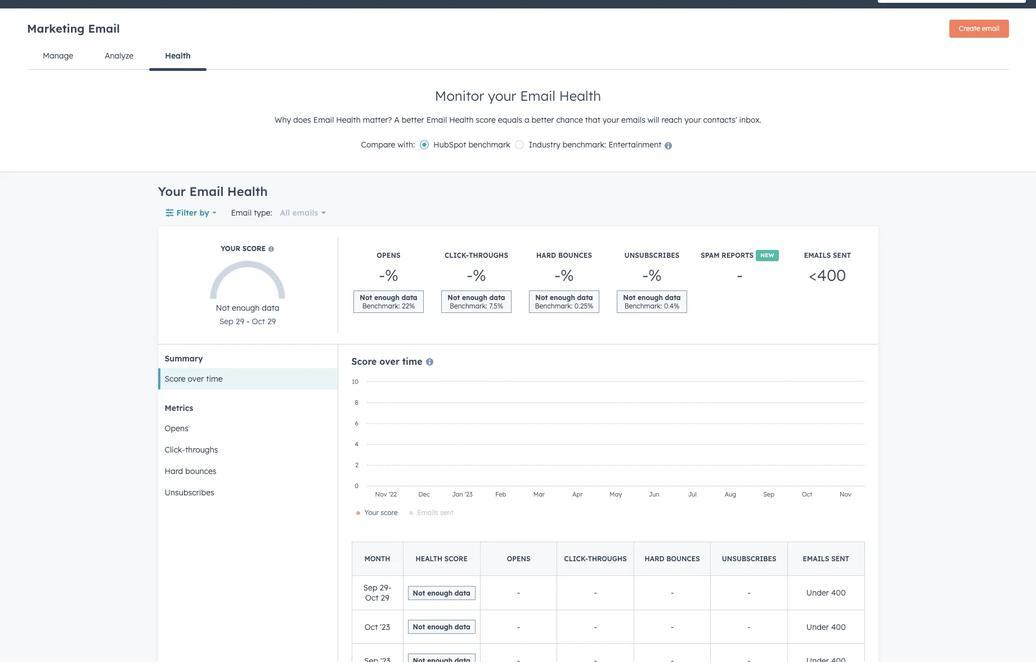 Task type: describe. For each thing, give the bounding box(es) containing it.
- inside hard bounces -%
[[555, 265, 561, 285]]

score over time inside button
[[165, 374, 223, 384]]

will
[[648, 115, 660, 125]]

0 vertical spatial opens
[[377, 251, 401, 260]]

analyze
[[105, 51, 134, 61]]

hubspot benchmark
[[434, 140, 511, 150]]

data for 29
[[262, 303, 280, 313]]

0 horizontal spatial your
[[488, 87, 517, 104]]

% inside opens -%
[[385, 265, 399, 285]]

throughs inside button
[[185, 445, 218, 455]]

opens inside button
[[165, 423, 189, 434]]

benchmark
[[469, 140, 511, 150]]

unsubscribes button
[[158, 482, 338, 503]]

email up by
[[189, 184, 224, 199]]

not for 0.4%
[[624, 293, 636, 302]]

reach
[[662, 115, 683, 125]]

not for 7.5%
[[448, 293, 460, 302]]

2 better from the left
[[532, 115, 554, 125]]

emails inside emails sent < 400
[[804, 251, 831, 260]]

click-throughs inside click-throughs button
[[165, 445, 218, 455]]

jul
[[688, 490, 697, 498]]

spam
[[701, 251, 720, 260]]

1 horizontal spatial time
[[402, 356, 423, 367]]

all
[[280, 208, 290, 218]]

matter?
[[363, 115, 392, 125]]

entertainment
[[609, 140, 662, 150]]

hard bounces inside button
[[165, 466, 217, 476]]

all emails button
[[277, 202, 327, 224]]

inbox.
[[740, 115, 762, 125]]

sent inside emails sent < 400
[[833, 251, 852, 260]]

create email button
[[950, 20, 1010, 38]]

manage
[[43, 51, 73, 61]]

chance
[[557, 115, 583, 125]]

toggle series visibility region
[[356, 508, 454, 517]]

over inside button
[[188, 374, 204, 384]]

not enough data sep 29 - oct 29
[[216, 303, 280, 326]]

oct '23
[[365, 622, 390, 632]]

summary
[[165, 354, 203, 364]]

reports
[[722, 251, 754, 260]]

sep for sep 29 - oct 29
[[363, 583, 378, 593]]

2 vertical spatial hard
[[645, 555, 665, 563]]

email up a
[[520, 87, 556, 104]]

compare with:
[[361, 140, 415, 150]]

throughs inside click-throughs -%
[[469, 251, 508, 260]]

enough for 29
[[232, 303, 260, 313]]

2 horizontal spatial opens
[[507, 555, 531, 563]]

equals
[[498, 115, 523, 125]]

sep for sep
[[764, 490, 775, 498]]

filter by button
[[158, 202, 224, 224]]

metrics
[[165, 403, 193, 413]]

2 vertical spatial throughs
[[588, 555, 627, 563]]

compare
[[361, 140, 396, 150]]

benchmark: for unsubscribes -%
[[625, 302, 663, 310]]

apr
[[573, 490, 583, 498]]

% inside hard bounces -%
[[561, 265, 574, 285]]

benchmark: for hard bounces -%
[[535, 302, 573, 310]]

aug
[[725, 490, 737, 498]]

nov '22
[[375, 490, 397, 498]]

2 under from the top
[[807, 622, 829, 632]]

data for 7.5%
[[490, 293, 505, 302]]

all emails
[[280, 208, 318, 218]]

1 horizontal spatial your
[[603, 115, 620, 125]]

not enough data benchmark: 22%
[[360, 293, 418, 310]]

jan
[[452, 490, 463, 498]]

enough for 0.25%
[[550, 293, 575, 302]]

click- inside click-throughs -%
[[445, 251, 469, 260]]

feb
[[496, 490, 507, 498]]

not for 22%
[[360, 293, 372, 302]]

bounces inside button
[[185, 466, 217, 476]]

enough for 7.5%
[[462, 293, 488, 302]]

hard bounces -%
[[537, 251, 592, 285]]

7.5%
[[489, 302, 503, 310]]

Search HubSpot search field
[[878, 0, 1016, 3]]

jan '23
[[452, 490, 473, 498]]

1 vertical spatial 400
[[832, 588, 846, 598]]

bounces inside hard bounces -%
[[559, 251, 592, 260]]

industry
[[529, 140, 561, 150]]

not for 0.25%
[[536, 293, 548, 302]]

does
[[293, 115, 311, 125]]

create
[[960, 24, 981, 33]]

2 horizontal spatial your
[[685, 115, 701, 125]]

2 not enough data from the top
[[413, 623, 471, 631]]

monitor
[[435, 87, 484, 104]]

with:
[[398, 140, 415, 150]]

page section element
[[0, 8, 1037, 172]]

- inside opens -%
[[379, 265, 385, 285]]

dec
[[419, 490, 430, 498]]

type:
[[254, 208, 272, 218]]

health score
[[416, 555, 468, 563]]

score inside button
[[165, 374, 186, 384]]

benchmark: for opens -%
[[362, 302, 400, 310]]

navigation inside page section element
[[27, 42, 1010, 71]]

jun
[[649, 490, 660, 498]]

create email
[[960, 24, 1000, 33]]

nov for nov
[[840, 490, 852, 498]]

by
[[200, 208, 209, 218]]

1 vertical spatial click-throughs
[[564, 555, 627, 563]]

22%
[[402, 302, 415, 310]]

sep inside not enough data sep 29 - oct 29
[[219, 316, 234, 326]]

2 vertical spatial bounces
[[667, 555, 700, 563]]

'22
[[389, 490, 397, 498]]

your email health
[[158, 184, 268, 199]]

that
[[585, 115, 601, 125]]

not enough data benchmark: 7.5%
[[448, 293, 505, 310]]



Task type: vqa. For each thing, say whether or not it's contained in the screenshot.


Task type: locate. For each thing, give the bounding box(es) containing it.
sep 29 - oct 29
[[363, 583, 392, 603]]

0 vertical spatial emails sent
[[418, 508, 454, 517]]

data inside not enough data benchmark: 0.25%
[[577, 293, 593, 302]]

'23 right jan
[[465, 490, 473, 498]]

2 horizontal spatial your
[[365, 508, 379, 517]]

score over time button
[[158, 368, 338, 390]]

emails right all
[[293, 208, 318, 218]]

0 horizontal spatial emails sent
[[418, 508, 454, 517]]

<
[[809, 265, 817, 285]]

% up not enough data benchmark: 22% at the top left of page
[[385, 265, 399, 285]]

data inside not enough data benchmark: 0.4%
[[665, 293, 681, 302]]

benchmark: for click-throughs -%
[[450, 302, 488, 310]]

not inside not enough data sep 29 - oct 29
[[216, 303, 230, 313]]

a
[[525, 115, 530, 125]]

sep inside the sep 29 - oct 29
[[363, 583, 378, 593]]

oct inside the sep 29 - oct 29
[[365, 593, 379, 603]]

benchmark:
[[563, 140, 607, 150]]

hard inside button
[[165, 466, 183, 476]]

sep
[[219, 316, 234, 326], [764, 490, 775, 498], [363, 583, 378, 593]]

'23 for oct '23
[[380, 622, 390, 632]]

under
[[807, 588, 829, 598], [807, 622, 829, 632]]

your down nov '22
[[365, 508, 379, 517]]

2 vertical spatial sep
[[363, 583, 378, 593]]

emails inside popup button
[[293, 208, 318, 218]]

oct inside not enough data sep 29 - oct 29
[[252, 316, 265, 326]]

benchmark: inside not enough data benchmark: 0.4%
[[625, 302, 663, 310]]

month
[[365, 555, 390, 563]]

time inside button
[[206, 374, 223, 384]]

1 horizontal spatial hard
[[537, 251, 556, 260]]

data for 22%
[[402, 293, 418, 302]]

1 vertical spatial click-
[[165, 445, 185, 455]]

email up hubspot
[[427, 115, 447, 125]]

your down email type:
[[221, 245, 240, 253]]

29
[[236, 316, 244, 326], [267, 316, 276, 326], [380, 583, 388, 593], [381, 593, 390, 603]]

3 benchmark: from the left
[[535, 302, 573, 310]]

0 horizontal spatial click-throughs
[[165, 445, 218, 455]]

1 nov from the left
[[375, 490, 387, 498]]

your
[[158, 184, 186, 199], [221, 245, 240, 253], [365, 508, 379, 517]]

1 horizontal spatial '23
[[465, 490, 473, 498]]

% up not enough data benchmark: 0.4%
[[649, 265, 662, 285]]

1 horizontal spatial emails sent
[[803, 555, 850, 563]]

1 vertical spatial bounces
[[185, 466, 217, 476]]

1 vertical spatial emails sent
[[803, 555, 850, 563]]

0 horizontal spatial unsubscribes
[[165, 488, 214, 498]]

3 % from the left
[[561, 265, 574, 285]]

data for 0.25%
[[577, 293, 593, 302]]

-
[[379, 265, 385, 285], [467, 265, 473, 285], [555, 265, 561, 285], [643, 265, 649, 285], [737, 265, 743, 285], [247, 316, 250, 326], [388, 583, 392, 593], [517, 588, 521, 598], [594, 588, 597, 598], [671, 588, 674, 598], [748, 588, 751, 598], [517, 622, 521, 632], [594, 622, 597, 632], [671, 622, 674, 632], [748, 622, 751, 632]]

0 horizontal spatial click-
[[165, 445, 185, 455]]

- inside click-throughs -%
[[467, 265, 473, 285]]

0 horizontal spatial nov
[[375, 490, 387, 498]]

analyze button
[[89, 42, 149, 69]]

1 vertical spatial score
[[165, 374, 186, 384]]

enough inside the not enough data benchmark: 7.5%
[[462, 293, 488, 302]]

benchmark: inside not enough data benchmark: 22%
[[362, 302, 400, 310]]

1 horizontal spatial sep
[[363, 583, 378, 593]]

contacts'
[[704, 115, 737, 125]]

400 inside emails sent < 400
[[817, 265, 847, 285]]

throughs
[[469, 251, 508, 260], [185, 445, 218, 455], [588, 555, 627, 563]]

1 vertical spatial hard bounces
[[645, 555, 700, 563]]

2 horizontal spatial bounces
[[667, 555, 700, 563]]

unsubscribes inside "button"
[[165, 488, 214, 498]]

0 vertical spatial throughs
[[469, 251, 508, 260]]

enough for 22%
[[374, 293, 400, 302]]

better
[[402, 115, 424, 125], [532, 115, 554, 125]]

0 horizontal spatial hard bounces
[[165, 466, 217, 476]]

1 vertical spatial under
[[807, 622, 829, 632]]

1 vertical spatial your score
[[365, 508, 398, 517]]

enough inside not enough data benchmark: 0.4%
[[638, 293, 663, 302]]

not inside the not enough data benchmark: 7.5%
[[448, 293, 460, 302]]

1 vertical spatial unsubscribes
[[165, 488, 214, 498]]

1 horizontal spatial bounces
[[559, 251, 592, 260]]

benchmark: left 7.5%
[[450, 302, 488, 310]]

1 better from the left
[[402, 115, 424, 125]]

1 under from the top
[[807, 588, 829, 598]]

nov
[[375, 490, 387, 498], [840, 490, 852, 498]]

marketing
[[27, 21, 85, 35]]

1 horizontal spatial opens
[[377, 251, 401, 260]]

mar
[[534, 490, 545, 498]]

unsubscribes -%
[[625, 251, 680, 285]]

% inside unsubscribes -%
[[649, 265, 662, 285]]

new
[[761, 252, 775, 259]]

0 vertical spatial sent
[[833, 251, 852, 260]]

1 horizontal spatial hard bounces
[[645, 555, 700, 563]]

hard
[[537, 251, 556, 260], [165, 466, 183, 476], [645, 555, 665, 563]]

a
[[394, 115, 400, 125]]

0 vertical spatial hard bounces
[[165, 466, 217, 476]]

not inside not enough data benchmark: 22%
[[360, 293, 372, 302]]

2 horizontal spatial sep
[[764, 490, 775, 498]]

0.4%
[[664, 302, 680, 310]]

opens button
[[158, 418, 338, 439]]

0 horizontal spatial opens
[[165, 423, 189, 434]]

0.25%
[[575, 302, 594, 310]]

enough inside not enough data benchmark: 0.25%
[[550, 293, 575, 302]]

0 vertical spatial time
[[402, 356, 423, 367]]

why
[[275, 115, 291, 125]]

data for 0.4%
[[665, 293, 681, 302]]

benchmark: inside not enough data benchmark: 0.25%
[[535, 302, 573, 310]]

spam reports
[[701, 251, 754, 260]]

'23 for jan '23
[[465, 490, 473, 498]]

2 vertical spatial sent
[[832, 555, 850, 563]]

not enough data benchmark: 0.4%
[[624, 293, 681, 310]]

- inside unsubscribes -%
[[643, 265, 649, 285]]

1 vertical spatial score over time
[[165, 374, 223, 384]]

0 horizontal spatial score over time
[[165, 374, 223, 384]]

2 vertical spatial click-
[[564, 555, 588, 563]]

0 horizontal spatial your score
[[221, 245, 268, 253]]

email inside marketing email 'banner'
[[88, 21, 120, 35]]

2 under 400 from the top
[[807, 622, 846, 632]]

email
[[983, 24, 1000, 33]]

health inside button
[[165, 51, 191, 61]]

1 vertical spatial emails
[[293, 208, 318, 218]]

1 horizontal spatial score
[[352, 356, 377, 367]]

why does email health matter? a better email health score equals a better chance that your emails will reach your contacts' inbox.
[[275, 115, 762, 125]]

not enough data
[[413, 589, 471, 597], [413, 623, 471, 631]]

not inside not enough data benchmark: 0.25%
[[536, 293, 548, 302]]

hubspot
[[434, 140, 467, 150]]

0 vertical spatial your score
[[221, 245, 268, 253]]

0 vertical spatial score over time
[[352, 356, 423, 367]]

nov for nov '22
[[375, 490, 387, 498]]

1 horizontal spatial throughs
[[469, 251, 508, 260]]

may
[[610, 490, 622, 498]]

1 horizontal spatial your score
[[365, 508, 398, 517]]

1 under 400 from the top
[[807, 588, 846, 598]]

0 vertical spatial click-
[[445, 251, 469, 260]]

1 vertical spatial emails
[[418, 508, 438, 517]]

emails inside page section element
[[622, 115, 646, 125]]

not for 29
[[216, 303, 230, 313]]

manage button
[[27, 42, 89, 69]]

2 vertical spatial 400
[[832, 622, 846, 632]]

your right that
[[603, 115, 620, 125]]

1 % from the left
[[385, 265, 399, 285]]

your up filter
[[158, 184, 186, 199]]

1 horizontal spatial unsubscribes
[[625, 251, 680, 260]]

bounces
[[559, 251, 592, 260], [185, 466, 217, 476], [667, 555, 700, 563]]

400
[[817, 265, 847, 285], [832, 588, 846, 598], [832, 622, 846, 632]]

0 vertical spatial emails
[[804, 251, 831, 260]]

emails sent
[[418, 508, 454, 517], [803, 555, 850, 563]]

industry benchmark: entertainment
[[529, 140, 662, 150]]

monitor your email health
[[435, 87, 601, 104]]

filter by
[[177, 208, 209, 218]]

data inside the not enough data benchmark: 7.5%
[[490, 293, 505, 302]]

2 horizontal spatial throughs
[[588, 555, 627, 563]]

1 vertical spatial opens
[[165, 423, 189, 434]]

email up analyze button
[[88, 21, 120, 35]]

0 horizontal spatial hard
[[165, 466, 183, 476]]

filter
[[177, 208, 197, 218]]

not
[[360, 293, 372, 302], [448, 293, 460, 302], [536, 293, 548, 302], [624, 293, 636, 302], [216, 303, 230, 313], [413, 589, 425, 597], [413, 623, 425, 631]]

0 vertical spatial '23
[[465, 490, 473, 498]]

emails left will
[[622, 115, 646, 125]]

1 horizontal spatial click-
[[445, 251, 469, 260]]

email left type:
[[231, 208, 252, 218]]

1 horizontal spatial score over time
[[352, 356, 423, 367]]

enough inside not enough data benchmark: 22%
[[374, 293, 400, 302]]

1 vertical spatial sep
[[764, 490, 775, 498]]

% up the not enough data benchmark: 7.5%
[[473, 265, 486, 285]]

email type:
[[231, 208, 272, 218]]

not inside not enough data benchmark: 0.4%
[[624, 293, 636, 302]]

benchmark:
[[362, 302, 400, 310], [450, 302, 488, 310], [535, 302, 573, 310], [625, 302, 663, 310]]

1 horizontal spatial your
[[221, 245, 240, 253]]

2 vertical spatial your
[[365, 508, 379, 517]]

unsubscribes
[[625, 251, 680, 260], [165, 488, 214, 498], [722, 555, 777, 563]]

0 horizontal spatial '23
[[380, 622, 390, 632]]

0 vertical spatial not enough data
[[413, 589, 471, 597]]

- inside the sep 29 - oct 29
[[388, 583, 392, 593]]

hard bounces button
[[158, 461, 338, 482]]

1 vertical spatial under 400
[[807, 622, 846, 632]]

2 horizontal spatial unsubscribes
[[722, 555, 777, 563]]

opens -%
[[377, 251, 401, 285]]

emails sent < 400
[[804, 251, 852, 285]]

your right reach
[[685, 115, 701, 125]]

data inside not enough data sep 29 - oct 29
[[262, 303, 280, 313]]

navigation containing manage
[[27, 42, 1010, 71]]

1 vertical spatial not enough data
[[413, 623, 471, 631]]

click-throughs -%
[[445, 251, 508, 285]]

benchmark: inside the not enough data benchmark: 7.5%
[[450, 302, 488, 310]]

health button
[[149, 42, 207, 71]]

1 vertical spatial over
[[188, 374, 204, 384]]

0 vertical spatial click-throughs
[[165, 445, 218, 455]]

over
[[380, 356, 400, 367], [188, 374, 204, 384]]

email right does
[[313, 115, 334, 125]]

1 horizontal spatial click-throughs
[[564, 555, 627, 563]]

1 vertical spatial sent
[[440, 508, 454, 517]]

benchmark: left 22% at the top
[[362, 302, 400, 310]]

your score down email type:
[[221, 245, 268, 253]]

2 vertical spatial opens
[[507, 555, 531, 563]]

health
[[165, 51, 191, 61], [560, 87, 601, 104], [336, 115, 361, 125], [449, 115, 474, 125], [227, 184, 268, 199], [416, 555, 443, 563]]

0 horizontal spatial score
[[165, 374, 186, 384]]

1 vertical spatial throughs
[[185, 445, 218, 455]]

0 vertical spatial your
[[158, 184, 186, 199]]

1 horizontal spatial emails
[[622, 115, 646, 125]]

interactive chart image
[[346, 376, 871, 528]]

1 not enough data from the top
[[413, 589, 471, 597]]

0 horizontal spatial time
[[206, 374, 223, 384]]

1 vertical spatial hard
[[165, 466, 183, 476]]

0 horizontal spatial bounces
[[185, 466, 217, 476]]

0 vertical spatial under 400
[[807, 588, 846, 598]]

enough for 0.4%
[[638, 293, 663, 302]]

2 % from the left
[[473, 265, 486, 285]]

opens
[[377, 251, 401, 260], [165, 423, 189, 434], [507, 555, 531, 563]]

% up not enough data benchmark: 0.25%
[[561, 265, 574, 285]]

0 vertical spatial bounces
[[559, 251, 592, 260]]

1 benchmark: from the left
[[362, 302, 400, 310]]

0 horizontal spatial emails
[[293, 208, 318, 218]]

marketing email banner
[[27, 16, 1010, 42]]

0 vertical spatial emails
[[622, 115, 646, 125]]

2 vertical spatial emails
[[803, 555, 830, 563]]

1 vertical spatial '23
[[380, 622, 390, 632]]

%
[[385, 265, 399, 285], [473, 265, 486, 285], [561, 265, 574, 285], [649, 265, 662, 285]]

2 benchmark: from the left
[[450, 302, 488, 310]]

email
[[88, 21, 120, 35], [520, 87, 556, 104], [313, 115, 334, 125], [427, 115, 447, 125], [189, 184, 224, 199], [231, 208, 252, 218]]

your up equals
[[488, 87, 517, 104]]

data inside not enough data benchmark: 22%
[[402, 293, 418, 302]]

marketing email
[[27, 21, 120, 35]]

2 nov from the left
[[840, 490, 852, 498]]

1 vertical spatial your
[[221, 245, 240, 253]]

0 vertical spatial unsubscribes
[[625, 251, 680, 260]]

1 horizontal spatial better
[[532, 115, 554, 125]]

not enough data benchmark: 0.25%
[[535, 293, 594, 310]]

enough inside not enough data sep 29 - oct 29
[[232, 303, 260, 313]]

0 vertical spatial over
[[380, 356, 400, 367]]

hard bounces
[[165, 466, 217, 476], [645, 555, 700, 563]]

1 horizontal spatial nov
[[840, 490, 852, 498]]

click-throughs button
[[158, 439, 338, 461]]

oct
[[252, 316, 265, 326], [802, 490, 813, 498], [365, 593, 379, 603], [365, 622, 378, 632]]

0 vertical spatial sep
[[219, 316, 234, 326]]

- inside not enough data sep 29 - oct 29
[[247, 316, 250, 326]]

click- inside click-throughs button
[[165, 445, 185, 455]]

1 horizontal spatial over
[[380, 356, 400, 367]]

0 vertical spatial score
[[352, 356, 377, 367]]

0 horizontal spatial your
[[158, 184, 186, 199]]

enough
[[374, 293, 400, 302], [462, 293, 488, 302], [550, 293, 575, 302], [638, 293, 663, 302], [232, 303, 260, 313], [427, 589, 453, 597], [427, 623, 453, 631]]

'23 down the sep 29 - oct 29
[[380, 622, 390, 632]]

hard inside hard bounces -%
[[537, 251, 556, 260]]

% inside click-throughs -%
[[473, 265, 486, 285]]

2 horizontal spatial click-
[[564, 555, 588, 563]]

your score down nov '22
[[365, 508, 398, 517]]

4 benchmark: from the left
[[625, 302, 663, 310]]

0 vertical spatial under
[[807, 588, 829, 598]]

navigation
[[27, 42, 1010, 71]]

4 % from the left
[[649, 265, 662, 285]]

benchmark: left 0.25%
[[535, 302, 573, 310]]

0 vertical spatial hard
[[537, 251, 556, 260]]

score
[[352, 356, 377, 367], [165, 374, 186, 384]]

data
[[402, 293, 418, 302], [490, 293, 505, 302], [577, 293, 593, 302], [665, 293, 681, 302], [262, 303, 280, 313], [455, 589, 471, 597], [455, 623, 471, 631]]

score inside page section element
[[476, 115, 496, 125]]

benchmark: left 0.4%
[[625, 302, 663, 310]]



